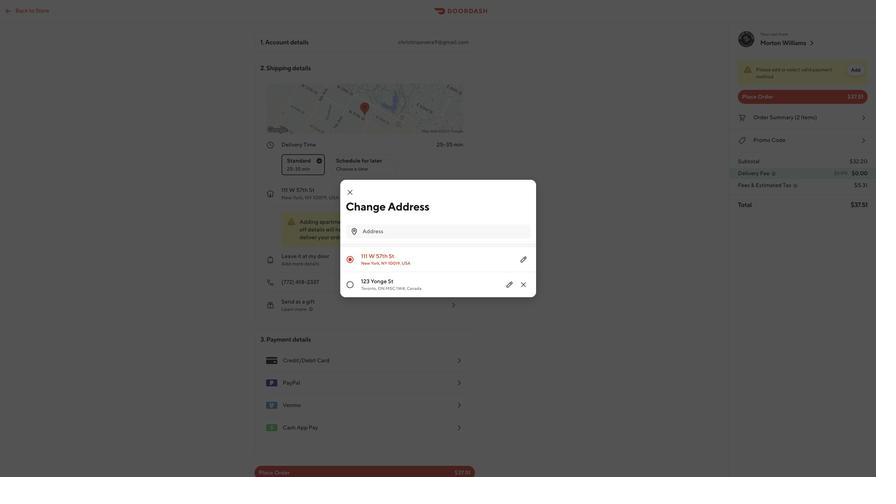 Task type: describe. For each thing, give the bounding box(es) containing it.
leave it at my door add more details
[[281, 253, 329, 267]]

leave
[[281, 253, 297, 260]]

to
[[29, 7, 34, 14]]

edit address button
[[403, 217, 440, 228]]

$1.99
[[834, 170, 848, 177]]

it
[[298, 253, 301, 260]]

back to store link
[[0, 4, 53, 18]]

promo code button
[[738, 135, 868, 146]]

option group containing standard
[[281, 149, 463, 175]]

address
[[388, 200, 430, 213]]

select
[[787, 67, 801, 72]]

for
[[362, 157, 369, 164]]

order inside 'order summary (2 items)' button
[[754, 114, 769, 121]]

your
[[761, 31, 770, 37]]

0 vertical spatial order
[[758, 93, 774, 100]]

111 w 57th st new york, ny 10019, usa
[[361, 253, 411, 266]]

remove 123 yonge st from saved addresses image
[[519, 281, 528, 289]]

number
[[347, 219, 367, 225]]

m5c
[[386, 286, 395, 291]]

off
[[300, 226, 307, 233]]

send
[[281, 298, 295, 305]]

adding
[[300, 219, 318, 225]]

fee
[[760, 170, 770, 177]]

0 vertical spatial min
[[454, 141, 463, 148]]

drop
[[379, 219, 391, 225]]

schedule
[[336, 157, 361, 164]]

details inside leave it at my door add more details
[[304, 261, 319, 267]]

williams
[[782, 39, 806, 47]]

cash app pay
[[283, 424, 318, 431]]

subtotal
[[738, 158, 760, 165]]

code
[[772, 137, 786, 143]]

3. payment
[[260, 336, 291, 343]]

add new payment method image for venmo
[[455, 401, 463, 410]]

morton williams
[[761, 39, 806, 47]]

adding apartment number and drop off details will help dashers efficiently deliver your order.
[[300, 219, 395, 241]]

back
[[15, 7, 28, 14]]

2 vertical spatial $37.51
[[455, 470, 471, 476]]

summary
[[770, 114, 794, 121]]

adding apartment number and drop off details will help dashers efficiently deliver your order. status
[[281, 212, 442, 247]]

canada
[[407, 286, 422, 291]]

st for 111 w 57th st new york, ny 10019, usa
[[389, 253, 394, 260]]

address
[[418, 219, 435, 225]]

time
[[358, 166, 368, 172]]

$32.20
[[850, 158, 868, 165]]

add inside leave it at my door add more details
[[281, 261, 291, 267]]

0 horizontal spatial place order
[[259, 470, 290, 476]]

york, for 111 w 57th st new york,  ny 10019,  usa
[[293, 195, 304, 200]]

details for 1. account details
[[290, 38, 309, 46]]

at
[[303, 253, 308, 260]]

more inside leave it at my door add more details
[[292, 261, 304, 267]]

gift
[[306, 298, 315, 305]]

none radio containing 111 w 57th st
[[340, 247, 536, 272]]

tax
[[783, 182, 792, 189]]

time
[[304, 141, 316, 148]]

credit/debit
[[283, 357, 316, 364]]

my
[[309, 253, 316, 260]]

(772) 418-2337 button
[[260, 273, 463, 292]]

please
[[756, 67, 771, 72]]

store
[[36, 7, 49, 14]]

change address
[[346, 200, 430, 213]]

show menu image
[[266, 355, 277, 366]]

learn more button
[[281, 306, 314, 313]]

deliver
[[300, 234, 317, 241]]

&
[[751, 182, 755, 189]]

min inside option group
[[302, 166, 310, 172]]

help
[[336, 226, 347, 233]]

new for 111 w 57th st new york,  ny 10019,  usa
[[281, 195, 292, 200]]

2. shipping details
[[260, 64, 311, 72]]

1 horizontal spatial place
[[742, 93, 757, 100]]

fees & estimated
[[738, 182, 782, 189]]

order summary (2 items) button
[[738, 112, 868, 123]]

1. account
[[260, 38, 289, 46]]

as
[[296, 298, 301, 305]]

and
[[368, 219, 378, 225]]

fees
[[738, 182, 750, 189]]

usa for 111 w 57th st new york, ny 10019, usa
[[402, 261, 411, 266]]

send as a gift
[[281, 298, 315, 305]]

details for 3. payment details
[[292, 336, 311, 343]]

app
[[297, 424, 308, 431]]

add new payment method image for paypal
[[455, 379, 463, 387]]

your
[[318, 234, 329, 241]]

delivery for delivery time
[[281, 141, 303, 148]]

1. account details
[[260, 38, 309, 46]]

york, for 111 w 57th st new york, ny 10019, usa
[[371, 261, 381, 266]]

ny for 111 w 57th st new york, ny 10019, usa
[[381, 261, 387, 266]]

efficiently
[[369, 226, 395, 233]]

delivery time
[[281, 141, 316, 148]]

venmo
[[283, 402, 301, 409]]

57th for 111 w 57th st new york,  ny 10019,  usa
[[296, 187, 308, 193]]

$0.00
[[852, 170, 868, 177]]



Task type: locate. For each thing, give the bounding box(es) containing it.
w down standard
[[289, 187, 295, 193]]

0 vertical spatial more
[[292, 261, 304, 267]]

ny inside 111 w 57th st new york, ny 10019, usa
[[381, 261, 387, 266]]

morton
[[761, 39, 781, 47]]

2 vertical spatial order
[[274, 470, 290, 476]]

ny up yonge
[[381, 261, 387, 266]]

details right 2. shipping
[[292, 64, 311, 72]]

cart
[[770, 31, 778, 37]]

back to store
[[15, 7, 49, 14]]

0 vertical spatial a
[[354, 166, 357, 172]]

status containing please add or select valid payment method
[[738, 60, 868, 86]]

add new payment method image for cash app pay
[[455, 424, 463, 432]]

york, up yonge
[[371, 261, 381, 266]]

10019, up the 123 yonge st toronto, on m5c 1w4, canada
[[388, 261, 401, 266]]

$5.31
[[855, 182, 868, 189]]

1 vertical spatial a
[[302, 298, 305, 305]]

0 vertical spatial 57th
[[296, 187, 308, 193]]

0 horizontal spatial place
[[259, 470, 273, 476]]

1 vertical spatial 111
[[361, 253, 368, 260]]

111 down standard
[[281, 187, 288, 193]]

valid
[[801, 67, 812, 72]]

0 vertical spatial 10019,
[[313, 195, 328, 200]]

1 horizontal spatial w
[[369, 253, 375, 260]]

0 vertical spatial 25–35
[[437, 141, 453, 148]]

1 vertical spatial place
[[259, 470, 273, 476]]

close change address image
[[346, 188, 354, 197]]

1 vertical spatial w
[[369, 253, 375, 260]]

change
[[346, 200, 386, 213]]

0 vertical spatial york,
[[293, 195, 304, 200]]

add right payment
[[851, 67, 861, 73]]

usa for 111 w 57th st new york,  ny 10019,  usa
[[329, 195, 339, 200]]

10019, up adding
[[313, 195, 328, 200]]

york, inside 111 w 57th st new york,  ny 10019,  usa
[[293, 195, 304, 200]]

details for 2. shipping details
[[292, 64, 311, 72]]

payment
[[813, 67, 833, 72]]

10019, for 111 w 57th st new york,  ny 10019,  usa
[[313, 195, 328, 200]]

w for 111 w 57th st new york, ny 10019, usa
[[369, 253, 375, 260]]

57th for 111 w 57th st new york, ny 10019, usa
[[376, 253, 388, 260]]

items)
[[801, 114, 817, 121]]

learn more
[[281, 306, 307, 312]]

3. payment details
[[260, 336, 311, 343]]

st inside the 123 yonge st toronto, on m5c 1w4, canada
[[388, 278, 394, 285]]

yonge
[[371, 278, 387, 285]]

0 horizontal spatial 25–35
[[287, 166, 301, 172]]

dashers
[[348, 226, 368, 233]]

your cart from
[[761, 31, 788, 37]]

0 vertical spatial $37.51
[[848, 93, 864, 100]]

york, up adding
[[293, 195, 304, 200]]

1 vertical spatial add new payment method image
[[455, 424, 463, 432]]

2 add new payment method image from the top
[[455, 401, 463, 410]]

usa up 1w4,
[[402, 261, 411, 266]]

0 vertical spatial place
[[742, 93, 757, 100]]

1 vertical spatial st
[[389, 253, 394, 260]]

0 horizontal spatial min
[[302, 166, 310, 172]]

1 vertical spatial york,
[[371, 261, 381, 266]]

option group containing 111 w 57th st
[[340, 247, 536, 297]]

w up 123
[[369, 253, 375, 260]]

1 horizontal spatial add
[[851, 67, 861, 73]]

menu
[[260, 350, 469, 439]]

choose a time
[[336, 166, 368, 172]]

method
[[756, 74, 774, 79]]

a
[[354, 166, 357, 172], [302, 298, 305, 305]]

a right as
[[302, 298, 305, 305]]

Address text field
[[363, 228, 526, 235]]

please add or select valid payment method
[[756, 67, 833, 79]]

add
[[851, 67, 861, 73], [281, 261, 291, 267]]

details
[[290, 38, 309, 46], [292, 64, 311, 72], [308, 226, 325, 233], [304, 261, 319, 267], [292, 336, 311, 343]]

w
[[289, 187, 295, 193], [369, 253, 375, 260]]

details down my
[[304, 261, 319, 267]]

0 vertical spatial usa
[[329, 195, 339, 200]]

2337
[[307, 279, 319, 285]]

0 horizontal spatial 111
[[281, 187, 288, 193]]

111 for 111 w 57th st new york, ny 10019, usa
[[361, 253, 368, 260]]

delivery up standard
[[281, 141, 303, 148]]

10019, for 111 w 57th st new york, ny 10019, usa
[[388, 261, 401, 266]]

add new payment method image
[[455, 379, 463, 387], [455, 401, 463, 410]]

0 vertical spatial option group
[[281, 149, 463, 175]]

2 vertical spatial st
[[388, 278, 394, 285]]

details down adding
[[308, 226, 325, 233]]

st up adding
[[309, 187, 315, 193]]

cash
[[283, 424, 296, 431]]

111 up 123
[[361, 253, 368, 260]]

menu containing credit/debit card
[[260, 350, 469, 439]]

0 vertical spatial add new payment method image
[[455, 379, 463, 387]]

delivery
[[281, 141, 303, 148], [738, 170, 759, 177]]

edit 123 yonge st from saved addresses image
[[505, 281, 514, 289]]

new inside 111 w 57th st new york, ny 10019, usa
[[361, 261, 370, 266]]

1 vertical spatial option group
[[340, 247, 536, 297]]

ny inside 111 w 57th st new york,  ny 10019,  usa
[[305, 195, 312, 200]]

add new payment method image
[[455, 357, 463, 365], [455, 424, 463, 432]]

1 vertical spatial add new payment method image
[[455, 401, 463, 410]]

123 yonge st toronto, on m5c 1w4, canada
[[361, 278, 422, 291]]

0 vertical spatial w
[[289, 187, 295, 193]]

123
[[361, 278, 370, 285]]

57th up yonge
[[376, 253, 388, 260]]

more down "it"
[[292, 261, 304, 267]]

delivery down subtotal
[[738, 170, 759, 177]]

1w4,
[[396, 286, 406, 291]]

usa inside 111 w 57th st new york,  ny 10019,  usa
[[329, 195, 339, 200]]

1 horizontal spatial usa
[[402, 261, 411, 266]]

0 vertical spatial 25–35 min
[[437, 141, 463, 148]]

a inside option group
[[354, 166, 357, 172]]

1 vertical spatial 25–35 min
[[287, 166, 310, 172]]

usa inside 111 w 57th st new york, ny 10019, usa
[[402, 261, 411, 266]]

edit
[[407, 219, 417, 225]]

details inside adding apartment number and drop off details will help dashers efficiently deliver your order.
[[308, 226, 325, 233]]

1 horizontal spatial york,
[[371, 261, 381, 266]]

from
[[779, 31, 788, 37]]

1 vertical spatial ny
[[381, 261, 387, 266]]

order.
[[331, 234, 345, 241]]

details right 1. account
[[290, 38, 309, 46]]

0 horizontal spatial w
[[289, 187, 295, 193]]

0 horizontal spatial 25–35 min
[[287, 166, 310, 172]]

1 vertical spatial add
[[281, 261, 291, 267]]

111 inside 111 w 57th st new york, ny 10019, usa
[[361, 253, 368, 260]]

0 horizontal spatial delivery
[[281, 141, 303, 148]]

0 horizontal spatial a
[[302, 298, 305, 305]]

st
[[309, 187, 315, 193], [389, 253, 394, 260], [388, 278, 394, 285]]

0 vertical spatial place order
[[742, 93, 774, 100]]

0 vertical spatial ny
[[305, 195, 312, 200]]

pay
[[309, 424, 318, 431]]

w inside 111 w 57th st new york, ny 10019, usa
[[369, 253, 375, 260]]

0 horizontal spatial york,
[[293, 195, 304, 200]]

57th down standard
[[296, 187, 308, 193]]

usa
[[329, 195, 339, 200], [402, 261, 411, 266]]

$37.51
[[848, 93, 864, 100], [851, 201, 868, 209], [455, 470, 471, 476]]

0 vertical spatial new
[[281, 195, 292, 200]]

add down leave
[[281, 261, 291, 267]]

0 horizontal spatial 57th
[[296, 187, 308, 193]]

10019,
[[313, 195, 328, 200], [388, 261, 401, 266]]

ny up adding
[[305, 195, 312, 200]]

usa left close change address icon
[[329, 195, 339, 200]]

1 vertical spatial order
[[754, 114, 769, 121]]

apartment
[[320, 219, 346, 225]]

st inside 111 w 57th st new york, ny 10019, usa
[[389, 253, 394, 260]]

york, inside 111 w 57th st new york, ny 10019, usa
[[371, 261, 381, 266]]

25–35 min
[[437, 141, 463, 148], [287, 166, 310, 172]]

more inside "button"
[[295, 306, 307, 312]]

1 horizontal spatial 25–35 min
[[437, 141, 463, 148]]

57th
[[296, 187, 308, 193], [376, 253, 388, 260]]

st up m5c
[[388, 278, 394, 285]]

choose
[[336, 166, 353, 172]]

0 vertical spatial delivery
[[281, 141, 303, 148]]

details up credit/debit
[[292, 336, 311, 343]]

paypal
[[283, 380, 300, 386]]

total
[[738, 201, 752, 209]]

57th inside 111 w 57th st new york,  ny 10019,  usa
[[296, 187, 308, 193]]

1 horizontal spatial min
[[454, 141, 463, 148]]

schedule for later
[[336, 157, 382, 164]]

10019, inside 111 w 57th st new york,  ny 10019,  usa
[[313, 195, 328, 200]]

0 vertical spatial add new payment method image
[[455, 357, 463, 365]]

1 vertical spatial usa
[[402, 261, 411, 266]]

0 vertical spatial 111
[[281, 187, 288, 193]]

st for 111 w 57th st new york,  ny 10019,  usa
[[309, 187, 315, 193]]

christinaovera9@gmail.com
[[399, 39, 469, 45]]

edit address
[[407, 219, 435, 225]]

w for 111 w 57th st new york,  ny 10019,  usa
[[289, 187, 295, 193]]

25–35 min inside option group
[[287, 166, 310, 172]]

0 horizontal spatial usa
[[329, 195, 339, 200]]

status
[[738, 60, 868, 86]]

add new payment method image for credit/debit card
[[455, 357, 463, 365]]

2. shipping
[[260, 64, 291, 72]]

new for 111 w 57th st new york, ny 10019, usa
[[361, 261, 370, 266]]

delivery for delivery
[[738, 170, 759, 177]]

0 horizontal spatial 10019,
[[313, 195, 328, 200]]

card
[[317, 357, 330, 364]]

111 inside 111 w 57th st new york,  ny 10019,  usa
[[281, 187, 288, 193]]

57th inside 111 w 57th st new york, ny 10019, usa
[[376, 253, 388, 260]]

st inside 111 w 57th st new york,  ny 10019,  usa
[[309, 187, 315, 193]]

1 horizontal spatial 25–35
[[437, 141, 453, 148]]

1 horizontal spatial 10019,
[[388, 261, 401, 266]]

0 horizontal spatial add
[[281, 261, 291, 267]]

1 horizontal spatial 111
[[361, 253, 368, 260]]

ny for 111 w 57th st new york,  ny 10019,  usa
[[305, 195, 312, 200]]

edit 111 w 57th st from saved addresses image
[[519, 255, 528, 264]]

1 vertical spatial 10019,
[[388, 261, 401, 266]]

morton williams link
[[761, 39, 816, 47]]

1 vertical spatial 25–35
[[287, 166, 301, 172]]

111 for 111 w 57th st new york,  ny 10019,  usa
[[281, 187, 288, 193]]

on
[[378, 286, 385, 291]]

w inside 111 w 57th st new york,  ny 10019,  usa
[[289, 187, 295, 193]]

(772) 418-2337
[[281, 279, 319, 285]]

1 horizontal spatial 57th
[[376, 253, 388, 260]]

add inside button
[[851, 67, 861, 73]]

1 vertical spatial more
[[295, 306, 307, 312]]

0 horizontal spatial new
[[281, 195, 292, 200]]

1 vertical spatial new
[[361, 261, 370, 266]]

new
[[281, 195, 292, 200], [361, 261, 370, 266]]

option group
[[281, 149, 463, 175], [340, 247, 536, 297]]

None radio
[[340, 247, 536, 272]]

1 vertical spatial min
[[302, 166, 310, 172]]

0 horizontal spatial ny
[[305, 195, 312, 200]]

1 add new payment method image from the top
[[455, 357, 463, 365]]

or
[[782, 67, 786, 72]]

standard
[[287, 157, 311, 164]]

st down efficiently at the top
[[389, 253, 394, 260]]

1 horizontal spatial new
[[361, 261, 370, 266]]

1 horizontal spatial a
[[354, 166, 357, 172]]

1 horizontal spatial place order
[[742, 93, 774, 100]]

111 w 57th st new york,  ny 10019,  usa
[[281, 187, 339, 200]]

later
[[370, 157, 382, 164]]

add
[[772, 67, 781, 72]]

1 vertical spatial place order
[[259, 470, 290, 476]]

order
[[758, 93, 774, 100], [754, 114, 769, 121], [274, 470, 290, 476]]

1 horizontal spatial ny
[[381, 261, 387, 266]]

None radio
[[281, 154, 325, 175], [331, 154, 396, 175], [340, 272, 536, 297], [281, 154, 325, 175], [331, 154, 396, 175], [340, 272, 536, 297]]

a left the time
[[354, 166, 357, 172]]

more down as
[[295, 306, 307, 312]]

1 add new payment method image from the top
[[455, 379, 463, 387]]

estimated
[[756, 182, 782, 189]]

1 vertical spatial 57th
[[376, 253, 388, 260]]

door
[[318, 253, 329, 260]]

york,
[[293, 195, 304, 200], [371, 261, 381, 266]]

(2
[[795, 114, 800, 121]]

0 vertical spatial add
[[851, 67, 861, 73]]

25–35
[[437, 141, 453, 148], [287, 166, 301, 172]]

0 vertical spatial st
[[309, 187, 315, 193]]

2 add new payment method image from the top
[[455, 424, 463, 432]]

promo code
[[754, 137, 786, 143]]

418-
[[296, 279, 307, 285]]

learn
[[281, 306, 294, 312]]

new inside 111 w 57th st new york,  ny 10019,  usa
[[281, 195, 292, 200]]

1 vertical spatial $37.51
[[851, 201, 868, 209]]

credit/debit card
[[283, 357, 330, 364]]

1 vertical spatial delivery
[[738, 170, 759, 177]]

1 horizontal spatial delivery
[[738, 170, 759, 177]]

10019, inside 111 w 57th st new york, ny 10019, usa
[[388, 261, 401, 266]]



Task type: vqa. For each thing, say whether or not it's contained in the screenshot.
Soup BUTTON
no



